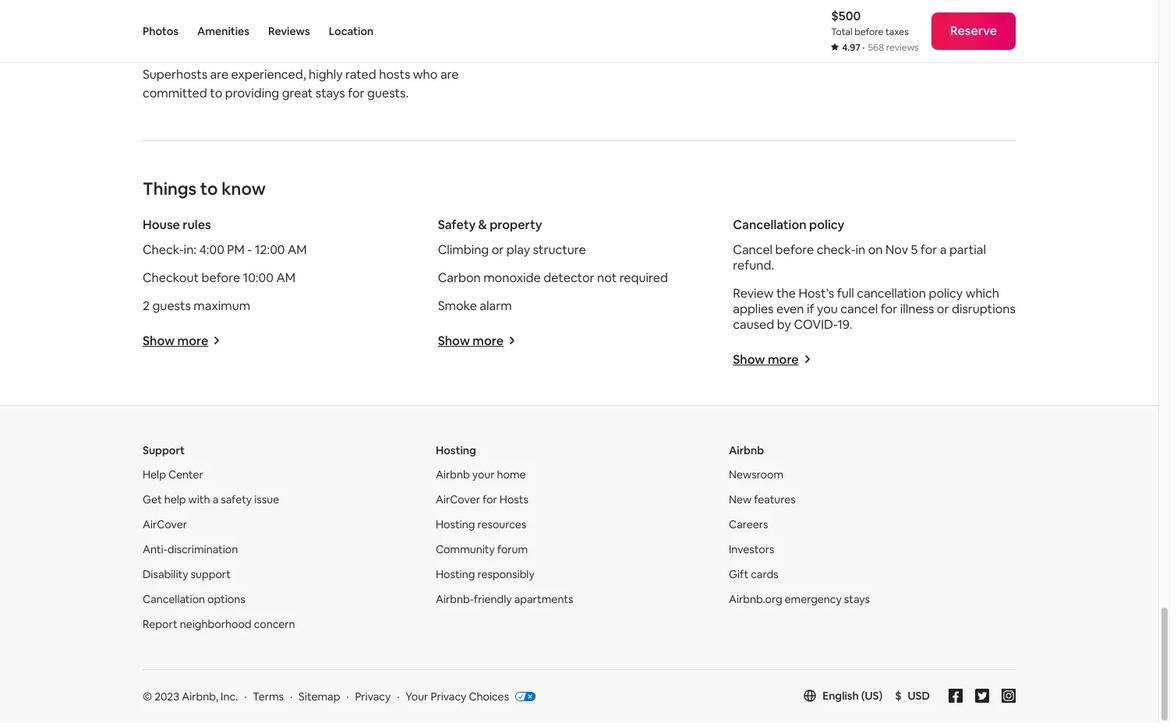 Task type: describe. For each thing, give the bounding box(es) containing it.
taxes
[[886, 26, 909, 38]]

10:00
[[243, 270, 274, 286]]

maximum
[[194, 298, 251, 314]]

total
[[832, 26, 853, 38]]

alarm
[[480, 298, 512, 314]]

careers
[[729, 518, 769, 532]]

568
[[869, 41, 885, 54]]

anti-discrimination
[[143, 543, 238, 557]]

for left hosts
[[483, 493, 498, 507]]

gift cards link
[[729, 568, 779, 582]]

more for guests
[[178, 333, 209, 349]]

monoxide
[[484, 270, 541, 286]]

&
[[479, 217, 487, 233]]

anti-discrimination link
[[143, 543, 238, 557]]

1 privacy from the left
[[355, 690, 391, 704]]

responsibly
[[478, 568, 535, 582]]

carbon monoxide detector not required
[[438, 270, 669, 286]]

sitemap link
[[299, 690, 340, 704]]

disability
[[143, 568, 188, 582]]

0 vertical spatial or
[[492, 242, 504, 258]]

12:00
[[255, 242, 285, 258]]

investors
[[729, 543, 775, 557]]

report neighborhood concern
[[143, 618, 295, 632]]

rated
[[346, 66, 377, 83]]

cancel
[[734, 242, 773, 258]]

© 2023 airbnb, inc.
[[143, 690, 238, 704]]

terms link
[[253, 690, 284, 704]]

location
[[329, 24, 374, 38]]

before inside $500 total before taxes
[[855, 26, 884, 38]]

before for am
[[202, 270, 240, 286]]

stays inside superhosts are experienced, highly rated hosts who are committed to providing great stays for guests.
[[316, 85, 345, 101]]

rules
[[183, 217, 211, 233]]

report
[[143, 618, 178, 632]]

a inside cancel before check-in on nov 5 for a partial refund.
[[941, 242, 947, 258]]

committed
[[143, 85, 207, 101]]

1 vertical spatial to
[[200, 178, 218, 200]]

before for in
[[776, 242, 815, 258]]

cancellation options link
[[143, 593, 246, 607]]

aircover link
[[143, 518, 187, 532]]

pm
[[227, 242, 245, 258]]

checkout before 10:00 am
[[143, 270, 296, 286]]

apartments
[[515, 593, 574, 607]]

check-
[[143, 242, 184, 258]]

options
[[208, 593, 246, 607]]

2 horizontal spatial more
[[768, 352, 799, 368]]

more for alarm
[[473, 333, 504, 349]]

carbon
[[438, 270, 481, 286]]

2 are from the left
[[441, 66, 459, 83]]

nov
[[886, 242, 909, 258]]

1 are from the left
[[210, 66, 229, 83]]

review the host's full cancellation policy which applies even if you cancel for illness or disruptions caused by covid-19.
[[734, 285, 1016, 333]]

highly
[[309, 66, 343, 83]]

disability support link
[[143, 568, 231, 582]]

airbnb your home
[[436, 468, 526, 482]]

hosts
[[500, 493, 529, 507]]

4.97 · 568 reviews
[[843, 41, 920, 54]]

airbnb.org emergency stays
[[729, 593, 871, 607]]

get
[[143, 493, 162, 507]]

anti-
[[143, 543, 168, 557]]

2 guests maximum
[[143, 298, 251, 314]]

to inside superhosts are experienced, highly rated hosts who are committed to providing great stays for guests.
[[210, 85, 223, 101]]

2 horizontal spatial show more button
[[734, 352, 812, 368]]

required
[[620, 270, 669, 286]]

smoke alarm
[[438, 298, 512, 314]]

hosting for hosting
[[436, 444, 476, 458]]

your
[[473, 468, 495, 482]]

your
[[406, 690, 429, 704]]

reserve
[[951, 23, 998, 39]]

applies
[[734, 301, 774, 317]]

photos
[[143, 24, 179, 38]]

help center
[[143, 468, 203, 482]]

5
[[912, 242, 918, 258]]

19.
[[838, 317, 853, 333]]

airbnb-friendly apartments link
[[436, 593, 574, 607]]

smoke
[[438, 298, 477, 314]]

aircover for aircover for hosts
[[436, 493, 481, 507]]

get help with a safety issue
[[143, 493, 279, 507]]

0 vertical spatial policy
[[810, 217, 845, 233]]

airbnb-friendly apartments
[[436, 593, 574, 607]]

2 horizontal spatial show
[[734, 352, 766, 368]]

gift
[[729, 568, 749, 582]]

know
[[222, 178, 266, 200]]

detector
[[544, 270, 595, 286]]

for inside review the host's full cancellation policy which applies even if you cancel for illness or disruptions caused by covid-19.
[[881, 301, 898, 317]]

airbnb,
[[182, 690, 218, 704]]

english
[[823, 689, 859, 703]]

in
[[856, 242, 866, 258]]

on
[[869, 242, 883, 258]]

show more for alarm
[[438, 333, 504, 349]]

your privacy choices link
[[406, 690, 536, 705]]

hosting for hosting resources
[[436, 518, 475, 532]]

privacy link
[[355, 690, 391, 704]]

new features
[[729, 493, 796, 507]]

for inside superhosts are experienced, highly rated hosts who are committed to providing great stays for guests.
[[348, 85, 365, 101]]

english (us) button
[[804, 689, 883, 703]]

hosts
[[379, 66, 411, 83]]



Task type: vqa. For each thing, say whether or not it's contained in the screenshot.
Save this Experience icon within the Chai Tea Masterclass - Vegan Friendly group
no



Task type: locate. For each thing, give the bounding box(es) containing it.
4:00
[[199, 242, 225, 258]]

0 vertical spatial a
[[941, 242, 947, 258]]

0 horizontal spatial cancellation
[[143, 593, 205, 607]]

0 horizontal spatial airbnb
[[436, 468, 470, 482]]

1 horizontal spatial show more
[[438, 333, 504, 349]]

aircover for aircover link
[[143, 518, 187, 532]]

0 horizontal spatial show more
[[143, 333, 209, 349]]

resources
[[478, 518, 527, 532]]

hosting resources
[[436, 518, 527, 532]]

2 vertical spatial hosting
[[436, 568, 475, 582]]

cancellation
[[734, 217, 807, 233], [143, 593, 205, 607]]

· right '4.97'
[[863, 41, 865, 54]]

for down rated
[[348, 85, 365, 101]]

2 hosting from the top
[[436, 518, 475, 532]]

1 vertical spatial before
[[776, 242, 815, 258]]

1 vertical spatial airbnb
[[436, 468, 470, 482]]

more down alarm
[[473, 333, 504, 349]]

aircover down airbnb your home link
[[436, 493, 481, 507]]

0 horizontal spatial are
[[210, 66, 229, 83]]

show down 2
[[143, 333, 175, 349]]

policy left which
[[929, 285, 964, 302]]

for left the illness
[[881, 301, 898, 317]]

show more button down by
[[734, 352, 812, 368]]

· right "inc."
[[244, 690, 247, 704]]

cancellation up the cancel
[[734, 217, 807, 233]]

more down 2 guests maximum
[[178, 333, 209, 349]]

investors link
[[729, 543, 775, 557]]

am
[[288, 242, 307, 258], [276, 270, 296, 286]]

navigate to twitter image
[[976, 689, 990, 703]]

amenities
[[197, 24, 250, 38]]

house
[[143, 217, 180, 233]]

photos button
[[143, 0, 179, 62]]

in:
[[184, 242, 197, 258]]

partial
[[950, 242, 987, 258]]

hosting up airbnb-
[[436, 568, 475, 582]]

reviews
[[887, 41, 920, 54]]

newsroom
[[729, 468, 784, 482]]

hosting responsibly link
[[436, 568, 535, 582]]

(us)
[[862, 689, 883, 703]]

aircover up "anti-"
[[143, 518, 187, 532]]

structure
[[533, 242, 586, 258]]

checkout
[[143, 270, 199, 286]]

before up "maximum"
[[202, 270, 240, 286]]

hosting for hosting responsibly
[[436, 568, 475, 582]]

privacy right "your"
[[431, 690, 467, 704]]

2 horizontal spatial before
[[855, 26, 884, 38]]

hosting resources link
[[436, 518, 527, 532]]

new features link
[[729, 493, 796, 507]]

caused
[[734, 317, 775, 333]]

0 vertical spatial am
[[288, 242, 307, 258]]

a left partial at top right
[[941, 242, 947, 258]]

1 vertical spatial aircover
[[143, 518, 187, 532]]

for right the 5
[[921, 242, 938, 258]]

cancellation down disability
[[143, 593, 205, 607]]

show more for guests
[[143, 333, 209, 349]]

before inside cancel before check-in on nov 5 for a partial refund.
[[776, 242, 815, 258]]

stays right emergency
[[845, 593, 871, 607]]

show for 2
[[143, 333, 175, 349]]

climbing
[[438, 242, 489, 258]]

1 horizontal spatial show more button
[[438, 333, 516, 349]]

to left providing
[[210, 85, 223, 101]]

sitemap
[[299, 690, 340, 704]]

show more button down smoke alarm
[[438, 333, 516, 349]]

0 horizontal spatial privacy
[[355, 690, 391, 704]]

great
[[282, 85, 313, 101]]

show for smoke
[[438, 333, 470, 349]]

cancellation for cancellation policy
[[734, 217, 807, 233]]

show more button for guests
[[143, 333, 221, 349]]

safety & property
[[438, 217, 543, 233]]

0 horizontal spatial a
[[213, 493, 219, 507]]

features
[[755, 493, 796, 507]]

reviews
[[268, 24, 310, 38]]

new
[[729, 493, 752, 507]]

policy inside review the host's full cancellation policy which applies even if you cancel for illness or disruptions caused by covid-19.
[[929, 285, 964, 302]]

1 horizontal spatial before
[[776, 242, 815, 258]]

neighborhood
[[180, 618, 252, 632]]

airbnb.org emergency stays link
[[729, 593, 871, 607]]

0 horizontal spatial show more button
[[143, 333, 221, 349]]

or right the illness
[[938, 301, 950, 317]]

show down caused
[[734, 352, 766, 368]]

0 horizontal spatial or
[[492, 242, 504, 258]]

1 horizontal spatial a
[[941, 242, 947, 258]]

show more button down guests
[[143, 333, 221, 349]]

or left play in the left of the page
[[492, 242, 504, 258]]

a right 'with'
[[213, 493, 219, 507]]

cancellation policy
[[734, 217, 845, 233]]

things to know
[[143, 178, 266, 200]]

show
[[143, 333, 175, 349], [438, 333, 470, 349], [734, 352, 766, 368]]

show more down caused
[[734, 352, 799, 368]]

1 horizontal spatial or
[[938, 301, 950, 317]]

1 vertical spatial am
[[276, 270, 296, 286]]

who
[[413, 66, 438, 83]]

1 horizontal spatial ·
[[863, 41, 865, 54]]

0 horizontal spatial show
[[143, 333, 175, 349]]

1 vertical spatial a
[[213, 493, 219, 507]]

airbnb left your
[[436, 468, 470, 482]]

terms
[[253, 690, 284, 704]]

1 vertical spatial policy
[[929, 285, 964, 302]]

show more button
[[143, 333, 221, 349], [438, 333, 516, 349], [734, 352, 812, 368]]

airbnb for airbnb
[[729, 444, 764, 458]]

before down cancellation policy
[[776, 242, 815, 258]]

disability support
[[143, 568, 231, 582]]

0 vertical spatial before
[[855, 26, 884, 38]]

0 vertical spatial airbnb
[[729, 444, 764, 458]]

before up 568
[[855, 26, 884, 38]]

1 vertical spatial hosting
[[436, 518, 475, 532]]

0 horizontal spatial before
[[202, 270, 240, 286]]

am right 12:00
[[288, 242, 307, 258]]

or
[[492, 242, 504, 258], [938, 301, 950, 317]]

1 horizontal spatial cancellation
[[734, 217, 807, 233]]

property
[[490, 217, 543, 233]]

0 horizontal spatial more
[[178, 333, 209, 349]]

1 vertical spatial or
[[938, 301, 950, 317]]

your privacy choices
[[406, 690, 509, 704]]

climbing or play structure
[[438, 242, 586, 258]]

safety
[[438, 217, 476, 233]]

airbnb up newsroom link
[[729, 444, 764, 458]]

1 horizontal spatial stays
[[845, 593, 871, 607]]

aircover for hosts
[[436, 493, 529, 507]]

emergency
[[785, 593, 842, 607]]

0 horizontal spatial stays
[[316, 85, 345, 101]]

1 horizontal spatial show
[[438, 333, 470, 349]]

superhosts are experienced, highly rated hosts who are committed to providing great stays for guests.
[[143, 66, 459, 101]]

reserve button
[[932, 12, 1016, 50]]

to left the "know"
[[200, 178, 218, 200]]

0 vertical spatial ·
[[863, 41, 865, 54]]

with
[[188, 493, 210, 507]]

newsroom link
[[729, 468, 784, 482]]

report neighborhood concern link
[[143, 618, 295, 632]]

navigate to instagram image
[[1002, 689, 1016, 703]]

show more button for alarm
[[438, 333, 516, 349]]

1 horizontal spatial aircover
[[436, 493, 481, 507]]

hosting up airbnb your home link
[[436, 444, 476, 458]]

-
[[248, 242, 252, 258]]

more
[[178, 333, 209, 349], [473, 333, 504, 349], [768, 352, 799, 368]]

house rules
[[143, 217, 211, 233]]

2
[[143, 298, 150, 314]]

1 horizontal spatial are
[[441, 66, 459, 83]]

experienced,
[[231, 66, 306, 83]]

$ usd
[[896, 689, 931, 703]]

2 vertical spatial before
[[202, 270, 240, 286]]

center
[[168, 468, 203, 482]]

1 vertical spatial ·
[[244, 690, 247, 704]]

1 horizontal spatial airbnb
[[729, 444, 764, 458]]

hosting up community
[[436, 518, 475, 532]]

show more down smoke alarm
[[438, 333, 504, 349]]

airbnb for airbnb your home
[[436, 468, 470, 482]]

home
[[497, 468, 526, 482]]

3 hosting from the top
[[436, 568, 475, 582]]

choices
[[469, 690, 509, 704]]

disruptions
[[952, 301, 1016, 317]]

for inside cancel before check-in on nov 5 for a partial refund.
[[921, 242, 938, 258]]

forum
[[498, 543, 528, 557]]

community forum
[[436, 543, 528, 557]]

full
[[838, 285, 855, 302]]

0 vertical spatial to
[[210, 85, 223, 101]]

you
[[818, 301, 838, 317]]

by
[[778, 317, 792, 333]]

1 horizontal spatial more
[[473, 333, 504, 349]]

amenities button
[[197, 0, 250, 62]]

navigate to facebook image
[[949, 689, 963, 703]]

0 horizontal spatial ·
[[244, 690, 247, 704]]

cancel before check-in on nov 5 for a partial refund.
[[734, 242, 987, 274]]

0 vertical spatial aircover
[[436, 493, 481, 507]]

even
[[777, 301, 805, 317]]

or inside review the host's full cancellation policy which applies even if you cancel for illness or disruptions caused by covid-19.
[[938, 301, 950, 317]]

more down by
[[768, 352, 799, 368]]

am right 10:00
[[276, 270, 296, 286]]

0 horizontal spatial aircover
[[143, 518, 187, 532]]

not
[[598, 270, 617, 286]]

privacy left "your"
[[355, 690, 391, 704]]

the
[[777, 285, 796, 302]]

1 hosting from the top
[[436, 444, 476, 458]]

review
[[734, 285, 774, 302]]

are right who
[[441, 66, 459, 83]]

policy up check-
[[810, 217, 845, 233]]

show down the smoke
[[438, 333, 470, 349]]

gift cards
[[729, 568, 779, 582]]

english (us)
[[823, 689, 883, 703]]

community
[[436, 543, 495, 557]]

1 horizontal spatial privacy
[[431, 690, 467, 704]]

cancellation for cancellation options
[[143, 593, 205, 607]]

are
[[210, 66, 229, 83], [441, 66, 459, 83]]

stays down highly
[[316, 85, 345, 101]]

0 horizontal spatial policy
[[810, 217, 845, 233]]

1 horizontal spatial policy
[[929, 285, 964, 302]]

2 horizontal spatial show more
[[734, 352, 799, 368]]

0 vertical spatial hosting
[[436, 444, 476, 458]]

support
[[143, 444, 185, 458]]

0 vertical spatial cancellation
[[734, 217, 807, 233]]

a
[[941, 242, 947, 258], [213, 493, 219, 507]]

if
[[807, 301, 815, 317]]

are up providing
[[210, 66, 229, 83]]

guests
[[153, 298, 191, 314]]

show more down guests
[[143, 333, 209, 349]]

hosting responsibly
[[436, 568, 535, 582]]

reviews button
[[268, 0, 310, 62]]

2 privacy from the left
[[431, 690, 467, 704]]

airbnb.org
[[729, 593, 783, 607]]

0 vertical spatial stays
[[316, 85, 345, 101]]

1 vertical spatial cancellation
[[143, 593, 205, 607]]

1 vertical spatial stays
[[845, 593, 871, 607]]



